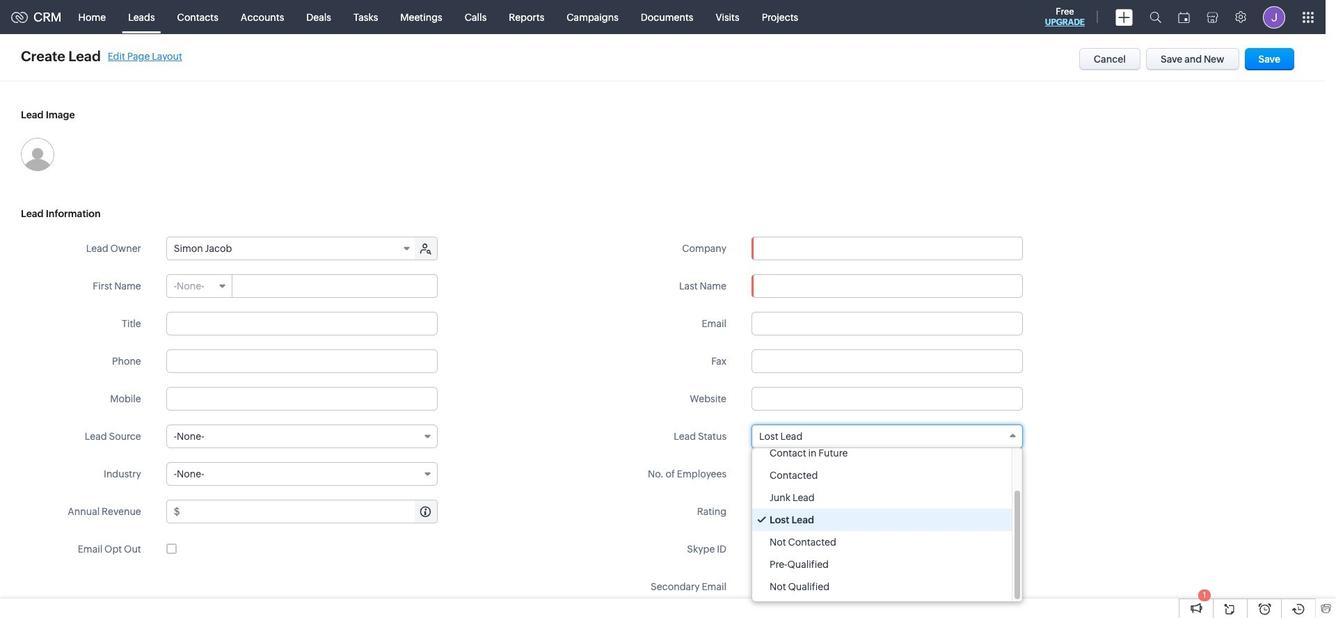 Task type: locate. For each thing, give the bounding box(es) containing it.
list box
[[753, 442, 1023, 602]]

7 option from the top
[[753, 576, 1012, 598]]

None text field
[[753, 237, 1023, 260], [233, 275, 437, 297], [752, 312, 1023, 336], [166, 387, 438, 411], [752, 387, 1023, 411], [752, 462, 1023, 486], [182, 501, 437, 523], [752, 575, 1023, 599], [753, 237, 1023, 260], [233, 275, 437, 297], [752, 312, 1023, 336], [166, 387, 438, 411], [752, 387, 1023, 411], [752, 462, 1023, 486], [182, 501, 437, 523], [752, 575, 1023, 599]]

None text field
[[752, 274, 1023, 298], [166, 312, 438, 336], [166, 349, 438, 373], [752, 349, 1023, 373], [752, 537, 1023, 561], [752, 274, 1023, 298], [166, 312, 438, 336], [166, 349, 438, 373], [752, 349, 1023, 373], [752, 537, 1023, 561]]

3 option from the top
[[753, 487, 1012, 509]]

create menu image
[[1116, 9, 1133, 25]]

option
[[753, 442, 1012, 464], [753, 464, 1012, 487], [753, 487, 1012, 509], [753, 509, 1012, 531], [753, 531, 1012, 553], [753, 553, 1012, 576], [753, 576, 1012, 598]]

1 option from the top
[[753, 442, 1012, 464]]

profile image
[[1264, 6, 1286, 28]]

None field
[[167, 237, 416, 260], [753, 237, 1023, 260], [167, 275, 232, 297], [166, 425, 438, 448], [752, 425, 1023, 448], [166, 462, 438, 486], [167, 237, 416, 260], [753, 237, 1023, 260], [167, 275, 232, 297], [166, 425, 438, 448], [752, 425, 1023, 448], [166, 462, 438, 486]]

calendar image
[[1179, 11, 1190, 23]]



Task type: vqa. For each thing, say whether or not it's contained in the screenshot.
third option
yes



Task type: describe. For each thing, give the bounding box(es) containing it.
search image
[[1150, 11, 1162, 23]]

2 option from the top
[[753, 464, 1012, 487]]

4 option from the top
[[753, 509, 1012, 531]]

6 option from the top
[[753, 553, 1012, 576]]

5 option from the top
[[753, 531, 1012, 553]]

search element
[[1142, 0, 1170, 34]]

profile element
[[1255, 0, 1294, 34]]

image image
[[21, 138, 54, 171]]

create menu element
[[1108, 0, 1142, 34]]

logo image
[[11, 11, 28, 23]]



